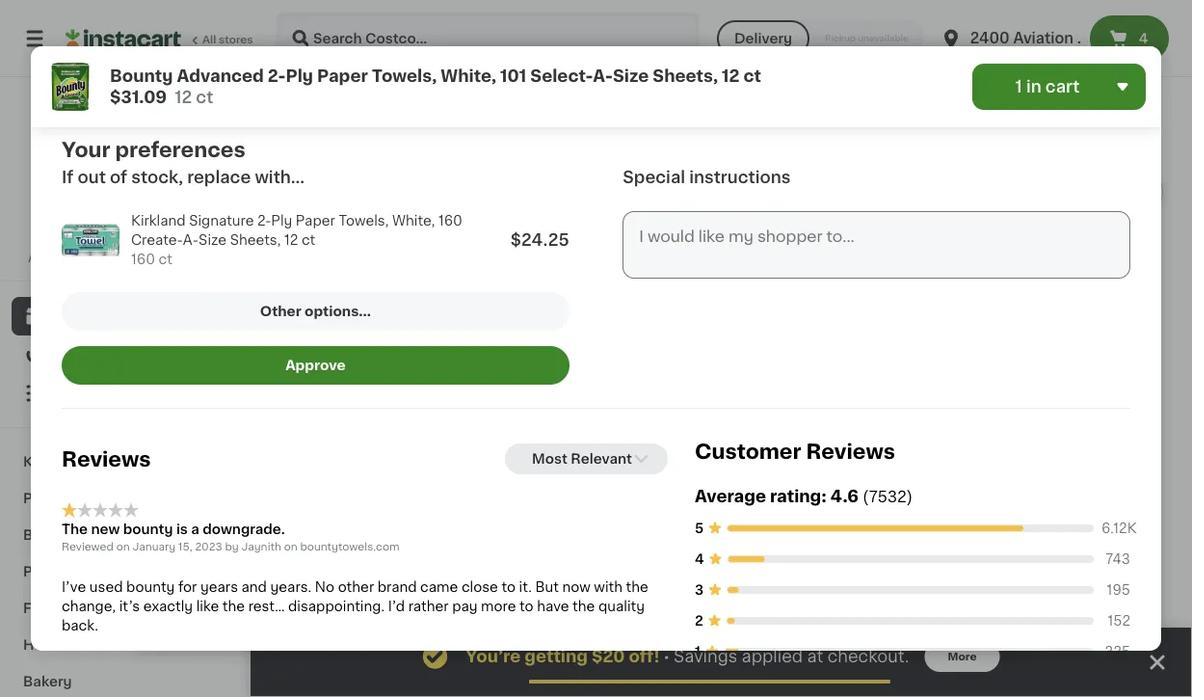 Task type: vqa. For each thing, say whether or not it's contained in the screenshot.
Fresh Fruits to the right
no



Task type: describe. For each thing, give the bounding box(es) containing it.
1 horizontal spatial x
[[877, 229, 885, 243]]

most
[[532, 453, 568, 466]]

cascade for liquid
[[877, 405, 937, 418]]

special
[[623, 169, 686, 186]]

again
[[97, 348, 136, 362]]

actionpacs,
[[513, 443, 593, 457]]

paper inside dixie ultra paper plate, 10 1/16", 186 ct
[[380, 210, 419, 223]]

power inside 'cascade advanced power liquid dishwasher detergent dish soap, 125 fl oz'
[[877, 424, 920, 438]]

stock,
[[131, 169, 183, 186]]

treatment tracker modal dialog
[[251, 628, 1193, 697]]

0 horizontal spatial 8
[[814, 248, 821, 258]]

fresh for 28
[[597, 443, 634, 457]]

2 horizontal spatial the
[[626, 580, 649, 594]]

charmin
[[983, 210, 1040, 223]]

101 for bounty advanced 2- ply paper towels, white, 101 select-a- size sheets, 12 ct
[[522, 268, 543, 281]]

12 inside $ 19 coke zero sugar, 12 fl oz, 35-count
[[763, 210, 777, 223]]

your
[[62, 140, 110, 161]]

11 for organic red grapes, 3
[[1004, 654, 1022, 674]]

size for bounty advanced 2-ply paper towels, white, 101 select-a-size sheets, 12 ct
[[214, 443, 242, 457]]

save inside save more on eligible items spend $65, save $10
[[249, 87, 288, 104]]

213
[[1026, 248, 1049, 262]]

sheets, for bounty advanced 2-ply paper towels, white, 101 select-a-size sheets, 12 ct $31.09 12 ct
[[653, 68, 718, 84]]

with...
[[255, 169, 305, 186]]

$ 11 18 for organic red grapes, 3
[[997, 654, 1036, 674]]

bounty advanced 2-ply paper towels, white, 101 select-a-size sheets, 12 ct
[[149, 405, 313, 476]]

$ inside $ 19 coke zero sugar, 12 fl oz, 35-count
[[649, 185, 656, 196]]

used
[[90, 580, 123, 594]]

a- for bounty advanced 2-ply paper towels, white, 101 select-a-size sheets, 12 ct $31.09 12 ct
[[593, 68, 613, 84]]

x for x
[[824, 248, 830, 258]]

have
[[537, 600, 569, 613]]

view pricing policy link
[[65, 212, 180, 228]]

dish inside dawn ultra platinum powerwash dish spray, fresh scent, 16 fl oz, 3 ct
[[412, 424, 443, 438]]

january
[[133, 541, 176, 552]]

bounty for for
[[126, 580, 175, 594]]

size for kirkland signature 2-ply paper towels, white, 160 create-a-size sheets, 12 ct 160 ct
[[199, 234, 227, 247]]

dixie
[[307, 210, 341, 223]]

1 inside section
[[540, 37, 545, 50]]

product group containing 19
[[645, 20, 799, 302]]

white, for bounty advanced 2-ply paper towels, white, 101 select-a-size sheets, 12 ct
[[245, 424, 288, 438]]

sheets, for kirkland signature 2-ply paper towels, white, 160 create-a-size sheets, 12 ct 160 ct
[[230, 234, 281, 247]]

power inside "dawn ultra platinum advanced power liquid dish soap, fresh scent, 90 fl oz"
[[767, 424, 809, 438]]

more inside i've used bounty for years and years.  no other brand came close to it.  but now with the change, it's exactly like the rest… disappointing.  i'd rather pay more to have the quality back.
[[481, 600, 516, 613]]

by
[[225, 541, 239, 552]]

eligible inside save more on eligible items spend $65, save $10
[[298, 63, 377, 83]]

signature for kirkland signature 2-ply paper towels, white, 160 create-a-size sheets, 12 ct 160 ct
[[189, 215, 254, 228]]

fresh for 12
[[331, 443, 369, 457]]

and
[[242, 580, 267, 594]]

09
[[184, 380, 199, 391]]

18 for green
[[320, 655, 332, 665]]

olipop
[[814, 210, 859, 223]]

dishwasher inside "cascade platinum plus dishwasher detergent actionpacs, fresh scent, 81 ct"
[[513, 424, 592, 438]]

add costco membership to save link
[[28, 251, 218, 266]]

oz inside 'cascade advanced power liquid dishwasher detergent dish soap, 125 fl oz'
[[991, 463, 1007, 476]]

$20
[[592, 648, 625, 665]]

2 90 from the top
[[695, 480, 710, 491]]

for
[[178, 580, 197, 594]]

a
[[191, 523, 199, 536]]

bounty for bounty advanced 2-ply paper towels, white, 101 select-a-size sheets, 12 ct $31.09 12 ct
[[110, 68, 173, 84]]

count
[[692, 229, 731, 243]]

1 right 94
[[695, 646, 701, 659]]

item carousel region inside the 19 section
[[307, 13, 1164, 389]]

apples,
[[909, 679, 959, 693]]

12 inside kirkland signature 2-ply paper towels, white, 160 create-a-size sheets, 12 ct 160 ct
[[284, 234, 298, 247]]

ply for bounty advanced 2-ply paper towels, white, 101 select-a-size sheets, 12 ct $31.09 12 ct
[[286, 68, 313, 84]]

$ for bounty advanced 2-ply paper towels, white, 101 select-a-size sheets, 12 ct
[[153, 380, 160, 391]]

195
[[1107, 584, 1131, 597]]

sheets, for bounty advanced 2-ply paper towels, white, 101 select-a-size sheets, 12 ct
[[245, 443, 296, 457]]

in inside field
[[1027, 79, 1042, 95]]

18 for red
[[1024, 655, 1036, 665]]

delivery
[[735, 32, 793, 45]]

items inside save more on eligible items spend $65, save $10
[[381, 63, 441, 83]]

green
[[347, 679, 388, 693]]

1 vertical spatial save
[[181, 253, 206, 264]]

9
[[652, 654, 666, 674]]

fl inside $ 19 coke zero sugar, 12 fl oz, 35-count
[[781, 210, 789, 223]]

12 down 'strawberry'
[[888, 229, 902, 243]]

product group containing 1 ct
[[476, 20, 629, 377]]

2- for kirkland signature 2-ply paper towels, white, 160 create-a-size sheets, 12 ct 160 ct
[[257, 215, 271, 228]]

replace
[[187, 169, 251, 186]]

30 inside charmin ultra soft 2- ply jumbo roll, 30 rolls x 213 sheets
[[1091, 229, 1109, 243]]

membership
[[95, 253, 164, 264]]

11 for snap dragon apples, 4
[[828, 654, 846, 674]]

12 inside bounty advanced 2-ply paper towels, white, 101 select-a-size sheets, 12 ct
[[299, 443, 313, 457]]

1 many in stock button from the left
[[496, 0, 697, 56]]

19 section
[[289, 0, 1164, 398]]

$10.00!
[[265, 130, 327, 146]]

remove bounty advanced 2-ply paper towels, white, 101 select-a-size sheets, 12 ct image
[[171, 214, 194, 237]]

scent, for 12
[[372, 443, 415, 457]]

fresh inside "dawn ultra platinum advanced power liquid dish soap, fresh scent, 90 fl oz"
[[771, 443, 808, 457]]

ct inside dixie ultra paper plate, 10 1/16", 186 ct
[[431, 229, 445, 243]]

detergent inside "cascade platinum plus dishwasher detergent actionpacs, fresh scent, 81 ct"
[[596, 424, 665, 438]]

dishwasher inside 'cascade advanced power liquid dishwasher detergent dish soap, 125 fl oz'
[[877, 443, 956, 457]]

1 vertical spatial 160
[[439, 215, 463, 228]]

1 horizontal spatial 3
[[695, 584, 704, 597]]

snap
[[817, 679, 852, 693]]

charmin ultra soft 2- ply jumbo roll, 30 rolls x 213 sheets
[[983, 210, 1125, 262]]

average rating: 4.6 (7532)
[[695, 489, 913, 505]]

bakery link
[[12, 663, 234, 697]]

6.12k
[[1102, 522, 1137, 536]]

2 many in stock button from the left
[[713, 0, 914, 56]]

out
[[78, 169, 106, 186]]

detergent inside 'cascade advanced power liquid dishwasher detergent dish soap, 125 fl oz'
[[960, 443, 1029, 457]]

increment quantity of bounty advanced 2-ply paper towels, white, 101 select-a-size sheets, 12 ct image for remove bounty advanced 2-ply paper towels, white, 101 select-a-size sheets, 12 ct image
[[595, 32, 618, 55]]

2400 aviation dr button
[[940, 12, 1096, 66]]

ply for kirkland signature 2-ply paper towels, white, 160 create-a-size sheets, 12 ct 160 ct
[[271, 215, 292, 228]]

bounty for bounty advanced 2-ply paper towels, white, 101 select-a-size sheets, 12 ct
[[149, 405, 198, 418]]

4 left 34
[[476, 654, 491, 674]]

advanced for bounty advanced 2- ply paper towels, white, 101 select-a- size sheets, 12 ct
[[528, 229, 596, 243]]

$ 31 09
[[153, 379, 199, 399]]

kirkland signature 2-ply paper towels, white, 160 create-a-size sheets, 12 ct image
[[62, 212, 120, 270]]

save for $1.00
[[843, 273, 877, 287]]

125 fl oz
[[877, 480, 921, 491]]

oz inside "dawn ultra platinum advanced power liquid dish soap, fresh scent, 90 fl oz"
[[729, 463, 745, 476]]

most relevant button
[[505, 444, 668, 475]]

12 up the you're
[[175, 89, 192, 106]]

dawn ultra platinum advanced power liquid dish soap, fresh scent, 90 fl oz
[[695, 405, 855, 476]]

$10
[[292, 87, 321, 104]]

$ for raspberries, 12 oz
[[469, 655, 476, 665]]

4 inside snap dragon apples, 4
[[963, 679, 972, 693]]

you're getting $20 off!
[[466, 648, 660, 665]]

kirkland for kirkland signature 2-ply paper towels, white, 160 create-a-size sheets, 12 ct 160 ct
[[131, 215, 186, 228]]

soft
[[1079, 210, 1108, 223]]

30 ct
[[279, 39, 307, 50]]

remove bounce dryer sheets, outdoor fresh, 160 sheets, 2 ct image
[[353, 543, 376, 566]]

stores
[[219, 34, 253, 45]]

a- for bounty advanced 2-ply paper towels, white, 101 select-a-size sheets, 12 ct
[[198, 443, 214, 457]]

11 for organic green grapes,
[[300, 654, 318, 674]]

$ 11 18 for organic green grapes,
[[293, 654, 332, 674]]

but
[[536, 580, 559, 594]]

(7.25k)
[[1054, 270, 1093, 280]]

you're saving $10.00!
[[149, 130, 327, 146]]

paper for bounty advanced 2-ply paper towels, white, 101 select-a-size sheets, 12 ct
[[149, 424, 188, 438]]

ultra for 2-
[[1044, 210, 1076, 223]]

x for ply
[[1015, 248, 1022, 262]]

ct inside bounty advanced 2-ply paper towels, white, 101 select-a-size sheets, 12 ct
[[149, 463, 163, 476]]

ply for bounty advanced 2-ply paper towels, white, 101 select-a-size sheets, 12 ct
[[287, 405, 308, 418]]

off!
[[629, 648, 660, 665]]

remove bounty advanced 2-ply paper towels, white, 101 select-a-size sheets, 12 ct image
[[485, 32, 508, 55]]

advanced for bounty advanced 2-ply paper towels, white, 101 select-a-size sheets, 12 ct
[[202, 405, 270, 418]]

12 down vanilla,
[[833, 248, 844, 258]]

$ 4 34
[[469, 654, 507, 674]]

grapes, for green
[[392, 679, 445, 693]]

white, for bounty advanced 2-ply paper towels, white, 101 select-a-size sheets, 12 ct $31.09 12 ct
[[441, 68, 497, 84]]

produce link
[[12, 480, 234, 517]]

save $1.00 button
[[814, 265, 968, 299]]

special instructions
[[623, 169, 791, 186]]

0 horizontal spatial 160
[[62, 39, 81, 50]]

paper for kirkland signature 2-ply paper towels, white, 160 create-a-size sheets, 12 ct 160 ct
[[296, 215, 335, 228]]

disappointing.
[[288, 600, 385, 613]]

oz, inside dawn ultra platinum powerwash dish spray, fresh scent, 16 fl oz, 3 ct
[[449, 443, 469, 457]]

4 button
[[1091, 15, 1170, 62]]

you're
[[466, 648, 521, 665]]

product group containing 28
[[513, 202, 680, 516]]

rest…
[[248, 600, 285, 613]]

1 vertical spatial to
[[502, 580, 516, 594]]

$ for dawn ultra platinum powerwash dish spray, fresh scent, 16 fl oz, 3 ct
[[335, 380, 342, 391]]

item carousel region containing 11
[[289, 414, 1154, 697]]

coke
[[645, 210, 680, 223]]

product group containing 31
[[149, 202, 316, 516]]

2- for bounty advanced 2-ply paper towels, white, 101 select-a-size sheets, 12 ct $31.09 12 ct
[[268, 68, 286, 84]]

4 inside button
[[1140, 32, 1149, 45]]

$31.09 element
[[476, 182, 629, 207]]

2 vertical spatial to
[[520, 600, 534, 613]]

ultra for plate,
[[344, 210, 376, 223]]

items inside button
[[575, 354, 614, 367]]

kirkland signature link
[[12, 444, 234, 480]]

platinum inside "cascade platinum plus dishwasher detergent actionpacs, fresh scent, 81 ct"
[[577, 405, 636, 418]]

spend $65, save $10 dialog
[[134, 46, 1059, 697]]

1 inside field
[[1016, 79, 1023, 95]]

household link
[[12, 627, 234, 663]]

bountytowels.com
[[300, 541, 400, 552]]

organic for organic honeycrisp
[[641, 679, 695, 693]]

select- for bounty advanced 2-ply paper towels, white, 101 select-a-size sheets, 12 ct $31.09 12 ct
[[531, 68, 593, 84]]

pantry link
[[12, 553, 234, 590]]

152
[[1108, 615, 1131, 628]]

policy
[[135, 215, 169, 225]]

zero
[[684, 210, 714, 223]]

2- inside charmin ultra soft 2- ply jumbo roll, 30 rolls x 213 sheets
[[1111, 210, 1125, 223]]

dish for dawn
[[695, 443, 726, 457]]

(7.53k)
[[547, 289, 585, 299]]

household
[[23, 638, 99, 652]]

preferences
[[115, 140, 246, 161]]

the new bounty is a downgrade. reviewed on january 15, 2023 by jaynith on bountytowels.com
[[62, 523, 400, 552]]

2 vertical spatial 160
[[131, 253, 155, 267]]

if out of stock, replace with...
[[62, 169, 305, 186]]

1 in cart
[[1016, 79, 1080, 95]]

12 down 'you're getting $20 off!'
[[554, 679, 568, 693]]

a- for kirkland signature 2-ply paper towels, white, 160 create-a-size sheets, 12 ct 160 ct
[[183, 234, 199, 247]]

raspberries,
[[465, 679, 550, 693]]

0 horizontal spatial reviews
[[62, 449, 151, 470]]

2400 aviation dr
[[971, 31, 1096, 45]]

on right jaynith
[[284, 541, 298, 552]]

a- for bounty advanced 2- ply paper towels, white, 101 select-a- size sheets, 12 ct
[[595, 268, 611, 281]]

frozen
[[23, 602, 70, 615]]

average
[[695, 489, 767, 505]]

0 vertical spatial 8
[[864, 229, 873, 243]]

it
[[85, 348, 94, 362]]

saving
[[206, 130, 261, 146]]

checkout.
[[828, 648, 910, 665]]

quality
[[599, 600, 645, 613]]



Task type: locate. For each thing, give the bounding box(es) containing it.
organic for organic green grapes,
[[289, 679, 343, 693]]

towels,
[[372, 68, 437, 84], [339, 215, 389, 228], [543, 248, 593, 262], [192, 424, 242, 438]]

2 horizontal spatial 18
[[1024, 655, 1036, 665]]

sheets, down with...
[[230, 234, 281, 247]]

0 horizontal spatial grapes,
[[392, 679, 445, 693]]

guarantee
[[148, 234, 204, 244]]

2 11 from the left
[[828, 654, 846, 674]]

2- inside kirkland signature 2-ply paper towels, white, 160 create-a-size sheets, 12 ct 160 ct
[[257, 215, 271, 228]]

grapes, right the green
[[392, 679, 445, 693]]

2 liquid from the left
[[923, 424, 965, 438]]

towels, for kirkland signature 2-ply paper towels, white, 160 create-a-size sheets, 12 ct 160 ct
[[339, 215, 389, 228]]

1 cascade from the left
[[513, 405, 573, 418]]

1 vertical spatial kirkland
[[23, 455, 80, 469]]

1 horizontal spatial dish
[[695, 443, 726, 457]]

$ right the more
[[997, 655, 1004, 665]]

1 fresh from the left
[[331, 443, 369, 457]]

fresh inside dawn ultra platinum powerwash dish spray, fresh scent, 16 fl oz, 3 ct
[[331, 443, 369, 457]]

3 11 from the left
[[1004, 654, 1022, 674]]

3 inside dawn ultra platinum powerwash dish spray, fresh scent, 16 fl oz, 3 ct
[[472, 443, 481, 457]]

2 cascade from the left
[[877, 405, 937, 418]]

0 vertical spatial 3
[[472, 443, 481, 457]]

1 vertical spatial 1 ct
[[226, 219, 249, 232]]

reviews
[[807, 442, 896, 462], [62, 449, 151, 470]]

4
[[1140, 32, 1149, 45], [695, 553, 704, 567], [476, 654, 491, 674], [963, 679, 972, 693]]

0 vertical spatial 30
[[279, 39, 293, 50]]

$ inside $ 12 43
[[335, 380, 342, 391]]

0 vertical spatial dishwasher
[[513, 424, 592, 438]]

reviewed
[[62, 541, 114, 552]]

towels, inside bounty advanced 2- ply paper towels, white, 101 select-a- size sheets, 12 ct
[[543, 248, 593, 262]]

0 vertical spatial save
[[249, 87, 288, 104]]

2- for bounty advanced 2-ply paper towels, white, 101 select-a-size sheets, 12 ct
[[273, 405, 287, 418]]

jumbo
[[1008, 229, 1055, 243]]

dishwasher up the actionpacs,
[[513, 424, 592, 438]]

ply inside bounty advanced 2-ply paper towels, white, 101 select-a-size sheets, 12 ct
[[287, 405, 308, 418]]

1 horizontal spatial $ 11 18
[[821, 654, 860, 674]]

bounty inside i've used bounty for years and years.  no other brand came close to it.  but now with the change, it's exactly like the rest… disappointing.  i'd rather pay more to have the quality back.
[[126, 580, 175, 594]]

ct inside bounty advanced 2- ply paper towels, white, 101 select-a- size sheets, 12 ct
[[579, 287, 593, 300]]

0 horizontal spatial items
[[381, 63, 441, 83]]

bounty up $31.09
[[110, 68, 173, 84]]

fresh up (610)
[[597, 443, 634, 457]]

None search field
[[276, 12, 700, 66]]

more button
[[925, 641, 1001, 672]]

more
[[948, 651, 977, 662]]

101 inside bounty advanced 2-ply paper towels, white, 101 select-a-size sheets, 12 ct $31.09 12 ct
[[501, 68, 527, 84]]

$ for organic red grapes, 3
[[997, 655, 1004, 665]]

create-
[[131, 234, 183, 247]]

1 ct inside the 19 section
[[540, 37, 563, 50]]

3 inside organic red grapes, 3
[[1138, 679, 1147, 693]]

delivery button
[[717, 20, 810, 57]]

0 horizontal spatial oz,
[[449, 443, 469, 457]]

reviews up 4.6
[[807, 442, 896, 462]]

dawn inside dawn ultra platinum powerwash dish spray, fresh scent, 16 fl oz, 3 ct
[[331, 405, 370, 418]]

12 left plate,
[[284, 234, 298, 247]]

cart
[[1046, 79, 1080, 95]]

bounty for is
[[123, 523, 173, 536]]

$ down see
[[517, 380, 524, 391]]

cascade platinum plus dishwasher detergent actionpacs, fresh scent, 81 ct
[[513, 405, 668, 476]]

0 vertical spatial select-
[[531, 68, 593, 84]]

2 vertical spatial 3
[[1138, 679, 1147, 693]]

dawn inside "dawn ultra platinum advanced power liquid dish soap, fresh scent, 90 fl oz"
[[695, 405, 734, 418]]

soap, for 125
[[911, 463, 949, 476]]

oz, inside $ 19 coke zero sugar, 12 fl oz, 35-count
[[645, 229, 665, 243]]

1 horizontal spatial 18
[[848, 655, 860, 665]]

12 right sugar, on the top
[[763, 210, 777, 223]]

size inside kirkland signature 2-ply paper towels, white, 160 create-a-size sheets, 12 ct 160 ct
[[199, 234, 227, 247]]

costco
[[53, 253, 93, 264]]

olipop strawberry vanilla, 8 x 12 fl oz 8 x 12 fl oz
[[814, 210, 937, 258]]

scent, for 28
[[513, 463, 557, 476]]

0 vertical spatial eligible
[[298, 63, 377, 83]]

0 vertical spatial save
[[149, 63, 201, 83]]

$ 11 18 up snap
[[821, 654, 860, 674]]

white, down approve
[[245, 424, 288, 438]]

bakery
[[23, 675, 72, 688]]

101 for bounty advanced 2-ply paper towels, white, 101 select-a-size sheets, 12 ct $31.09 12 ct
[[501, 68, 527, 84]]

save left $1.00 on the top right
[[843, 273, 877, 287]]

0 horizontal spatial signature
[[84, 455, 151, 469]]

4 down the more
[[963, 679, 972, 693]]

1 vertical spatial 90
[[695, 480, 710, 491]]

years.
[[270, 580, 312, 594]]

ultra up customer
[[737, 405, 769, 418]]

101 inside bounty advanced 2- ply paper towels, white, 101 select-a- size sheets, 12 ct
[[522, 268, 543, 281]]

paper
[[317, 68, 368, 84], [380, 210, 419, 223], [296, 215, 335, 228], [500, 248, 540, 262], [149, 424, 188, 438]]

you're
[[149, 130, 202, 146]]

exactly
[[143, 600, 193, 613]]

if
[[62, 169, 74, 186]]

fresh down powerwash
[[331, 443, 369, 457]]

2 horizontal spatial platinum
[[773, 405, 832, 418]]

2
[[695, 615, 704, 628]]

organic red grapes, 3
[[994, 679, 1147, 697]]

1 horizontal spatial to
[[502, 580, 516, 594]]

ultra up the roll,
[[1044, 210, 1076, 223]]

1 vertical spatial 101
[[522, 268, 543, 281]]

bounty
[[110, 68, 173, 84], [476, 229, 525, 243], [149, 405, 198, 418]]

white, for bounty advanced 2- ply paper towels, white, 101 select-a- size sheets, 12 ct
[[476, 268, 519, 281]]

sheets, down $24.25
[[507, 287, 558, 300]]

ply down approve
[[287, 405, 308, 418]]

cascade for dishwasher
[[513, 405, 573, 418]]

125 inside 'cascade advanced power liquid dishwasher detergent dish soap, 125 fl oz'
[[953, 463, 975, 476]]

paper for bounty advanced 2-ply paper towels, white, 101 select-a-size sheets, 12 ct $31.09 12 ct
[[317, 68, 368, 84]]

1 right remove bounty advanced 2-ply paper towels, white, 101 select-a-size sheets, 12 ct image
[[540, 37, 545, 50]]

ply up rolls
[[983, 229, 1004, 243]]

sheets, inside kirkland signature 2-ply paper towels, white, 160 create-a-size sheets, 12 ct 160 ct
[[230, 234, 281, 247]]

2 horizontal spatial 3
[[1138, 679, 1147, 693]]

towels, inside bounty advanced 2-ply paper towels, white, 101 select-a-size sheets, 12 ct $31.09 12 ct
[[372, 68, 437, 84]]

0 horizontal spatial save
[[181, 253, 206, 264]]

dawn for dawn ultra platinum advanced power liquid dish soap, fresh scent, 90 fl oz
[[695, 405, 734, 418]]

2 vertical spatial dish
[[877, 463, 908, 476]]

organic left red
[[994, 679, 1047, 693]]

1 18 from the left
[[320, 655, 332, 665]]

dish inside "dawn ultra platinum advanced power liquid dish soap, fresh scent, 90 fl oz"
[[695, 443, 726, 457]]

x left 213
[[1015, 248, 1022, 262]]

produce
[[23, 492, 82, 505]]

90 up 5
[[695, 480, 710, 491]]

paper for bounty advanced 2- ply paper towels, white, 101 select-a- size sheets, 12 ct
[[500, 248, 540, 262]]

0 horizontal spatial kirkland
[[23, 455, 80, 469]]

oz, down coke
[[645, 229, 665, 243]]

ply for bounty advanced 2- ply paper towels, white, 101 select-a- size sheets, 12 ct
[[476, 248, 497, 262]]

0 horizontal spatial detergent
[[596, 424, 665, 438]]

bounty
[[123, 523, 173, 536], [126, 580, 175, 594]]

a- inside kirkland signature 2-ply paper towels, white, 160 create-a-size sheets, 12 ct 160 ct
[[183, 234, 199, 247]]

to left it.
[[502, 580, 516, 594]]

1 left 'cart'
[[1016, 79, 1023, 95]]

1
[[540, 37, 545, 50], [1016, 79, 1023, 95], [226, 219, 232, 232], [695, 646, 701, 659]]

more down close
[[481, 600, 516, 613]]

101 for bounty advanced 2-ply paper towels, white, 101 select-a-size sheets, 12 ct
[[292, 424, 312, 438]]

2 fresh from the left
[[771, 443, 808, 457]]

1 horizontal spatial detergent
[[960, 443, 1029, 457]]

more inside save more on eligible items spend $65, save $10
[[206, 63, 261, 83]]

1 ct down 'replace'
[[226, 219, 249, 232]]

the
[[626, 580, 649, 594], [223, 600, 245, 613], [573, 600, 595, 613]]

ultra inside dixie ultra paper plate, 10 1/16", 186 ct
[[344, 210, 376, 223]]

1 horizontal spatial the
[[573, 600, 595, 613]]

x inside charmin ultra soft 2- ply jumbo roll, 30 rolls x 213 sheets
[[1015, 248, 1022, 262]]

0 horizontal spatial $ 11 18
[[293, 654, 332, 674]]

kirkland for kirkland signature
[[23, 455, 80, 469]]

paper up $10
[[317, 68, 368, 84]]

2 platinum from the left
[[773, 405, 832, 418]]

ultra up 10
[[344, 210, 376, 223]]

on inside save more on eligible items spend $65, save $10
[[266, 63, 293, 83]]

to down it.
[[520, 600, 534, 613]]

cascade inside "cascade platinum plus dishwasher detergent actionpacs, fresh scent, 81 ct"
[[513, 405, 573, 418]]

I would like my shopper to... text field
[[623, 212, 1131, 279]]

white, inside kirkland signature 2-ply paper towels, white, 160 create-a-size sheets, 12 ct 160 ct
[[392, 215, 435, 228]]

eligible inside button
[[521, 354, 572, 367]]

select- inside bounty advanced 2-ply paper towels, white, 101 select-a-size sheets, 12 ct $31.09 12 ct
[[531, 68, 593, 84]]

dawn down $ 12 43
[[331, 405, 370, 418]]

paper down the $31.09 element
[[500, 248, 540, 262]]

item carousel region containing 19
[[307, 13, 1164, 389]]

$ 28 60
[[517, 379, 568, 399]]

2 horizontal spatial dish
[[877, 463, 908, 476]]

new
[[91, 523, 120, 536]]

1 vertical spatial more
[[481, 600, 516, 613]]

size inside bounty advanced 2-ply paper towels, white, 101 select-a-size sheets, 12 ct $31.09 12 ct
[[613, 68, 649, 84]]

save inside save more on eligible items spend $65, save $10
[[149, 63, 201, 83]]

soap, inside 'cascade advanced power liquid dishwasher detergent dish soap, 125 fl oz'
[[911, 463, 949, 476]]

roll,
[[1059, 229, 1088, 243]]

12 inside bounty advanced 2- ply paper towels, white, 101 select-a- size sheets, 12 ct
[[561, 287, 575, 300]]

2 dawn from the left
[[695, 405, 734, 418]]

101 down $24.25
[[522, 268, 543, 281]]

grapes, inside organic red grapes, 3
[[1082, 679, 1135, 693]]

8 right vanilla,
[[864, 229, 873, 243]]

scent, inside "cascade platinum plus dishwasher detergent actionpacs, fresh scent, 81 ct"
[[513, 463, 557, 476]]

like
[[196, 600, 219, 613]]

organic inside organic honeycrisp
[[641, 679, 695, 693]]

2- right $24.25
[[600, 229, 614, 243]]

ultra up powerwash
[[373, 405, 405, 418]]

2 vertical spatial 101
[[292, 424, 312, 438]]

16
[[419, 443, 434, 457]]

2- down with...
[[257, 215, 271, 228]]

1 vertical spatial bounty
[[126, 580, 175, 594]]

fl inside dawn ultra platinum powerwash dish spray, fresh scent, 16 fl oz, 3 ct
[[437, 443, 446, 457]]

dish inside 'cascade advanced power liquid dishwasher detergent dish soap, 125 fl oz'
[[877, 463, 908, 476]]

0 horizontal spatial dishwasher
[[513, 424, 592, 438]]

signature up produce link
[[84, 455, 151, 469]]

101 inside bounty advanced 2-ply paper towels, white, 101 select-a-size sheets, 12 ct
[[292, 424, 312, 438]]

increment quantity of bounty advanced 2-ply paper towels, white, 101 select-a-size sheets, 12 ct image inside the 19 section
[[595, 32, 618, 55]]

applied
[[742, 648, 803, 665]]

34
[[493, 655, 507, 665]]

plate,
[[307, 229, 344, 243]]

1 liquid from the left
[[812, 424, 854, 438]]

fl
[[781, 210, 789, 223], [905, 229, 914, 243], [847, 248, 854, 258], [437, 443, 446, 457], [717, 463, 726, 476], [979, 463, 988, 476], [898, 480, 905, 491]]

the down years
[[223, 600, 245, 613]]

4 down 5
[[695, 553, 704, 567]]

0 vertical spatial 90
[[695, 463, 714, 476]]

1 vertical spatial eligible
[[521, 354, 572, 367]]

0 horizontal spatial eligible
[[298, 63, 377, 83]]

cascade
[[513, 405, 573, 418], [877, 405, 937, 418]]

12 left 43
[[342, 379, 364, 399]]

ply inside kirkland signature 2-ply paper towels, white, 160 create-a-size sheets, 12 ct 160 ct
[[271, 215, 292, 228]]

2 18 from the left
[[848, 655, 860, 665]]

0 horizontal spatial save
[[149, 63, 201, 83]]

fresh inside "cascade platinum plus dishwasher detergent actionpacs, fresh scent, 81 ct"
[[597, 443, 634, 457]]

1 grapes, from the left
[[392, 679, 445, 693]]

soap, inside "dawn ultra platinum advanced power liquid dish soap, fresh scent, 90 fl oz"
[[729, 443, 767, 457]]

scent, down powerwash
[[372, 443, 415, 457]]

2- inside bounty advanced 2-ply paper towels, white, 101 select-a-size sheets, 12 ct $31.09 12 ct
[[268, 68, 286, 84]]

2- inside bounty advanced 2- ply paper towels, white, 101 select-a- size sheets, 12 ct
[[600, 229, 614, 243]]

dishwasher
[[513, 424, 592, 438], [877, 443, 956, 457]]

1 vertical spatial select-
[[546, 268, 595, 281]]

ultra inside "dawn ultra platinum advanced power liquid dish soap, fresh scent, 90 fl oz"
[[737, 405, 769, 418]]

$ 11 18 for snap dragon apples, 4
[[821, 654, 860, 674]]

platinum up spray,
[[409, 405, 468, 418]]

size for bounty advanced 2-ply paper towels, white, 101 select-a-size sheets, 12 ct $31.09 12 ct
[[613, 68, 649, 84]]

0 vertical spatial to
[[167, 253, 178, 264]]

fresh up rating:
[[771, 443, 808, 457]]

$ up snap
[[821, 655, 828, 665]]

towels, inside bounty advanced 2-ply paper towels, white, 101 select-a-size sheets, 12 ct
[[192, 424, 242, 438]]

1 $ 11 18 from the left
[[293, 654, 332, 674]]

grapes, down 325
[[1082, 679, 1135, 693]]

dish up 90 oz
[[695, 443, 726, 457]]

product group containing cascade advanced power liquid dishwasher detergent dish soap, 125 fl oz
[[877, 202, 1044, 516]]

advanced inside "dawn ultra platinum advanced power liquid dish soap, fresh scent, 90 fl oz"
[[695, 424, 763, 438]]

0 horizontal spatial dish
[[412, 424, 443, 438]]

product group
[[307, 20, 460, 302], [476, 20, 629, 377], [645, 20, 799, 302], [814, 20, 968, 321], [983, 20, 1137, 321], [149, 202, 316, 516], [331, 202, 498, 516], [513, 202, 680, 516], [695, 202, 862, 516], [877, 202, 1044, 516], [641, 483, 802, 697], [817, 483, 978, 697], [994, 483, 1154, 697], [149, 532, 316, 697], [331, 532, 498, 697], [695, 532, 862, 697], [877, 532, 1044, 697]]

power up 'customer reviews'
[[767, 424, 809, 438]]

buy
[[54, 348, 81, 362]]

add
[[417, 37, 445, 50], [755, 37, 783, 50], [924, 37, 952, 50], [1093, 37, 1121, 50], [454, 219, 482, 232], [636, 219, 664, 232], [818, 219, 846, 232], [28, 253, 50, 264], [758, 499, 787, 513], [272, 548, 300, 561], [818, 548, 846, 561], [1000, 548, 1028, 561]]

more up $65,
[[206, 63, 261, 83]]

a- inside bounty advanced 2-ply paper towels, white, 101 select-a-size sheets, 12 ct $31.09 12 ct
[[593, 68, 613, 84]]

1 ct for remove bounty advanced 2-ply paper towels, white, 101 select-a-size sheets, 12 ct icon
[[226, 219, 249, 232]]

kirkland up "create-"
[[131, 215, 186, 228]]

paper inside bounty advanced 2-ply paper towels, white, 101 select-a-size sheets, 12 ct
[[149, 424, 188, 438]]

12 down the delivery
[[722, 68, 740, 84]]

1 vertical spatial dish
[[695, 443, 726, 457]]

1 11 from the left
[[300, 654, 318, 674]]

$24.25
[[511, 232, 570, 249]]

product group containing 12
[[331, 202, 498, 516]]

0 horizontal spatial dawn
[[331, 405, 370, 418]]

signature for kirkland signature
[[84, 455, 151, 469]]

save left $10
[[249, 87, 288, 104]]

1 90 from the top
[[695, 463, 714, 476]]

spray,
[[446, 424, 489, 438]]

paper up plate,
[[296, 215, 335, 228]]

1 vertical spatial 30
[[1091, 229, 1109, 243]]

organic for organic
[[643, 633, 687, 643]]

kirkland inside kirkland signature 2-ply paper towels, white, 160 create-a-size sheets, 12 ct 160 ct
[[131, 215, 186, 228]]

eligible up $10
[[298, 63, 377, 83]]

advanced for bounty advanced 2-ply paper towels, white, 101 select-a-size sheets, 12 ct $31.09 12 ct
[[177, 68, 264, 84]]

0 horizontal spatial soap,
[[729, 443, 767, 457]]

0 horizontal spatial 1 ct
[[226, 219, 249, 232]]

0 vertical spatial signature
[[189, 215, 254, 228]]

1 horizontal spatial kirkland
[[131, 215, 186, 228]]

other
[[260, 305, 302, 319]]

1 vertical spatial save
[[843, 273, 877, 287]]

paper inside kirkland signature 2-ply paper towels, white, 160 create-a-size sheets, 12 ct 160 ct
[[296, 215, 335, 228]]

81
[[560, 463, 575, 476]]

1 horizontal spatial oz,
[[645, 229, 665, 243]]

$ left •
[[645, 655, 652, 665]]

1 vertical spatial 8
[[814, 248, 821, 258]]

2- inside bounty advanced 2-ply paper towels, white, 101 select-a-size sheets, 12 ct
[[273, 405, 287, 418]]

sheets, up downgrade.
[[245, 443, 296, 457]]

now
[[563, 580, 591, 594]]

select- for bounty advanced 2- ply paper towels, white, 101 select-a- size sheets, 12 ct
[[546, 268, 595, 281]]

$ 11 18 up organic green grapes, on the left
[[293, 654, 332, 674]]

2 power from the left
[[877, 424, 920, 438]]

fresh
[[331, 443, 369, 457], [771, 443, 808, 457], [597, 443, 634, 457]]

0 vertical spatial 1 ct
[[540, 37, 563, 50]]

costco logo image
[[81, 100, 165, 185]]

item carousel region
[[307, 13, 1164, 389], [289, 414, 1154, 697]]

1 horizontal spatial 160
[[131, 253, 155, 267]]

$ inside $ 4 34
[[469, 655, 476, 665]]

1 horizontal spatial 11
[[828, 654, 846, 674]]

12 down approve
[[299, 443, 313, 457]]

platinum for dish
[[409, 405, 468, 418]]

frozen link
[[12, 590, 234, 627]]

towels, for bounty advanced 2- ply paper towels, white, 101 select-a- size sheets, 12 ct
[[543, 248, 593, 262]]

fl inside "dawn ultra platinum advanced power liquid dish soap, fresh scent, 90 fl oz"
[[717, 463, 726, 476]]

scent, down the actionpacs,
[[513, 463, 557, 476]]

1 vertical spatial signature
[[84, 455, 151, 469]]

1 in cart field
[[973, 64, 1146, 110]]

buy it again link
[[12, 336, 234, 374]]

$ for organic honeycrisp
[[645, 655, 652, 665]]

select-
[[531, 68, 593, 84], [546, 268, 595, 281], [149, 443, 198, 457]]

dish up 125 fl oz
[[877, 463, 908, 476]]

3 18 from the left
[[1024, 655, 1036, 665]]

sheets, inside bounty advanced 2- ply paper towels, white, 101 select-a- size sheets, 12 ct
[[507, 287, 558, 300]]

paper down 31
[[149, 424, 188, 438]]

3 platinum from the left
[[577, 405, 636, 418]]

ultra for powerwash
[[373, 405, 405, 418]]

towels, inside kirkland signature 2-ply paper towels, white, 160 create-a-size sheets, 12 ct 160 ct
[[339, 215, 389, 228]]

white, for kirkland signature 2-ply paper towels, white, 160 create-a-size sheets, 12 ct 160 ct
[[392, 215, 435, 228]]

1 horizontal spatial fresh
[[597, 443, 634, 457]]

ply inside bounty advanced 2-ply paper towels, white, 101 select-a-size sheets, 12 ct $31.09 12 ct
[[286, 68, 313, 84]]

0 horizontal spatial increment quantity of bounty advanced 2-ply paper towels, white, 101 select-a-size sheets, 12 ct image
[[281, 214, 304, 237]]

towels, for bounty advanced 2-ply paper towels, white, 101 select-a-size sheets, 12 ct $31.09 12 ct
[[372, 68, 437, 84]]

0 vertical spatial dish
[[412, 424, 443, 438]]

dish
[[412, 424, 443, 438], [695, 443, 726, 457], [877, 463, 908, 476]]

came
[[421, 580, 458, 594]]

service type group
[[717, 20, 925, 57]]

on down 30 ct
[[266, 63, 293, 83]]

select- inside bounty advanced 2-ply paper towels, white, 101 select-a-size sheets, 12 ct
[[149, 443, 198, 457]]

0 vertical spatial bounty
[[110, 68, 173, 84]]

0 vertical spatial items
[[381, 63, 441, 83]]

sheets, inside bounty advanced 2-ply paper towels, white, 101 select-a-size sheets, 12 ct $31.09 12 ct
[[653, 68, 718, 84]]

1 horizontal spatial 125
[[953, 463, 975, 476]]

2 horizontal spatial 160
[[439, 215, 463, 228]]

0 horizontal spatial fresh
[[331, 443, 369, 457]]

on down new
[[116, 541, 130, 552]]

other options... button
[[62, 293, 570, 331]]

1 horizontal spatial dawn
[[695, 405, 734, 418]]

$ left 34
[[469, 655, 476, 665]]

1 horizontal spatial 30
[[1091, 229, 1109, 243]]

$ for snap dragon apples, 4
[[821, 655, 828, 665]]

$ down disappointing.
[[293, 655, 300, 665]]

i've
[[62, 580, 86, 594]]

1 horizontal spatial grapes,
[[1082, 679, 1135, 693]]

2- for bounty advanced 2- ply paper towels, white, 101 select-a- size sheets, 12 ct
[[600, 229, 614, 243]]

it.
[[519, 580, 532, 594]]

sheets, inside bounty advanced 2-ply paper towels, white, 101 select-a-size sheets, 12 ct
[[245, 443, 296, 457]]

90 oz
[[695, 480, 725, 491]]

3 right red
[[1138, 679, 1147, 693]]

(610)
[[584, 465, 611, 475]]

size inside bounty advanced 2-ply paper towels, white, 101 select-a-size sheets, 12 ct
[[214, 443, 242, 457]]

grapes, inside organic green grapes,
[[392, 679, 445, 693]]

white, down $24.25
[[476, 268, 519, 281]]

eligible up 60
[[521, 354, 572, 367]]

$ inside $ 31 09
[[153, 380, 160, 391]]

increment quantity of bounty advanced 2-ply paper towels, white, 101 select-a-size sheets, 12 ct image
[[595, 32, 618, 55], [281, 214, 304, 237]]

scent, inside "dawn ultra platinum advanced power liquid dish soap, fresh scent, 90 fl oz"
[[812, 443, 855, 457]]

11
[[300, 654, 318, 674], [828, 654, 846, 674], [1004, 654, 1022, 674]]

3 $ 11 18 from the left
[[997, 654, 1036, 674]]

ultra for advanced
[[737, 405, 769, 418]]

4.6
[[831, 489, 859, 505]]

1 ct right remove bounty advanced 2-ply paper towels, white, 101 select-a-size sheets, 12 ct image
[[540, 37, 563, 50]]

dish for cascade
[[877, 463, 908, 476]]

bounty for bounty advanced 2- ply paper towels, white, 101 select-a- size sheets, 12 ct
[[476, 229, 525, 243]]

0 vertical spatial 160
[[62, 39, 81, 50]]

advanced inside bounty advanced 2- ply paper towels, white, 101 select-a- size sheets, 12 ct
[[528, 229, 596, 243]]

11 up snap
[[828, 654, 846, 674]]

is
[[176, 523, 188, 536]]

cascade down $ 28 60
[[513, 405, 573, 418]]

towels, for bounty advanced 2-ply paper towels, white, 101 select-a-size sheets, 12 ct
[[192, 424, 242, 438]]

save
[[149, 63, 201, 83], [843, 273, 877, 287]]

x down vanilla,
[[824, 248, 830, 258]]

1 vertical spatial item carousel region
[[289, 414, 1154, 697]]

2 horizontal spatial scent,
[[812, 443, 855, 457]]

dawn for dawn ultra platinum powerwash dish spray, fresh scent, 16 fl oz, 3 ct
[[331, 405, 370, 418]]

1 horizontal spatial save
[[249, 87, 288, 104]]

0 vertical spatial bounty
[[123, 523, 173, 536]]

743
[[1106, 553, 1131, 567]]

12 down $24.25
[[561, 287, 575, 300]]

$ down approve
[[335, 380, 342, 391]]

1 vertical spatial oz,
[[449, 443, 469, 457]]

organic down $ 9 94
[[641, 679, 695, 693]]

platinum inside dawn ultra platinum powerwash dish spray, fresh scent, 16 fl oz, 3 ct
[[409, 405, 468, 418]]

$ inside $ 28 60
[[517, 380, 524, 391]]

most relevant
[[532, 453, 632, 466]]

bounty down the $31.09 element
[[476, 229, 525, 243]]

0 horizontal spatial 11
[[300, 654, 318, 674]]

the up quality
[[626, 580, 649, 594]]

ultra inside dawn ultra platinum powerwash dish spray, fresh scent, 16 fl oz, 3 ct
[[373, 405, 405, 418]]

100% satisfaction guarantee
[[49, 234, 204, 244]]

soap, for fresh
[[729, 443, 767, 457]]

101 down remove bounty advanced 2-ply paper towels, white, 101 select-a-size sheets, 12 ct image
[[501, 68, 527, 84]]

$ left 09
[[153, 380, 160, 391]]

advanced for cascade advanced power liquid dishwasher detergent dish soap, 125 fl oz
[[941, 405, 1009, 418]]

18 up organic green grapes, on the left
[[320, 655, 332, 665]]

186
[[404, 229, 428, 243]]

dishwasher up 125 fl oz
[[877, 443, 956, 457]]

platinum inside "dawn ultra platinum advanced power liquid dish soap, fresh scent, 90 fl oz"
[[773, 405, 832, 418]]

reviews up produce link
[[62, 449, 151, 470]]

ct inside dawn ultra platinum powerwash dish spray, fresh scent, 16 fl oz, 3 ct
[[331, 463, 345, 476]]

1 power from the left
[[767, 424, 809, 438]]

2023
[[195, 541, 222, 552]]

$ up coke
[[649, 185, 656, 196]]

1 horizontal spatial reviews
[[807, 442, 896, 462]]

0 horizontal spatial liquid
[[812, 424, 854, 438]]

1 inside dialog
[[226, 219, 232, 232]]

oz, down spray,
[[449, 443, 469, 457]]

0 horizontal spatial 30
[[279, 39, 293, 50]]

90 inside "dawn ultra platinum advanced power liquid dish soap, fresh scent, 90 fl oz"
[[695, 463, 714, 476]]

30 up save more on eligible items spend $65, save $10
[[279, 39, 293, 50]]

save $1.00
[[843, 273, 917, 287]]

ultra inside charmin ultra soft 2- ply jumbo roll, 30 rolls x 213 sheets
[[1044, 210, 1076, 223]]

4 right dr
[[1140, 32, 1149, 45]]

liquid inside "dawn ultra platinum advanced power liquid dish soap, fresh scent, 90 fl oz"
[[812, 424, 854, 438]]

cascade advanced power liquid dishwasher detergent dish soap, 125 fl oz
[[877, 405, 1029, 476]]

more
[[206, 63, 261, 83], [481, 600, 516, 613]]

1 ct for remove bounty advanced 2-ply paper towels, white, 101 select-a-size sheets, 12 ct image
[[540, 37, 563, 50]]

1 vertical spatial 125
[[877, 480, 895, 491]]

$ for cascade platinum plus dishwasher detergent actionpacs, fresh scent, 81 ct
[[517, 380, 524, 391]]

2- down 30 ct
[[268, 68, 286, 84]]

0 horizontal spatial 18
[[320, 655, 332, 665]]

soap, up 125 fl oz
[[911, 463, 949, 476]]

increment quantity of bounty advanced 2-ply paper towels, white, 101 select-a-size sheets, 12 ct image inside spend $65, save $10 dialog
[[281, 214, 304, 237]]

1 horizontal spatial more
[[481, 600, 516, 613]]

product group containing 9
[[641, 483, 802, 697]]

organic for organic red grapes, 3
[[994, 679, 1047, 693]]

0 horizontal spatial 125
[[877, 480, 895, 491]]

kirkland up produce
[[23, 455, 80, 469]]

$ for organic green grapes,
[[293, 655, 300, 665]]

advanced inside bounty advanced 2-ply paper towels, white, 101 select-a-size sheets, 12 ct
[[202, 405, 270, 418]]

liquid inside 'cascade advanced power liquid dishwasher detergent dish soap, 125 fl oz'
[[923, 424, 965, 438]]

1 vertical spatial increment quantity of bounty advanced 2-ply paper towels, white, 101 select-a-size sheets, 12 ct image
[[281, 214, 304, 237]]

1 horizontal spatial liquid
[[923, 424, 965, 438]]

18 for dragon
[[848, 655, 860, 665]]

white,
[[441, 68, 497, 84], [392, 215, 435, 228], [476, 268, 519, 281], [245, 424, 288, 438]]

rather
[[409, 600, 449, 613]]

bounty inside bounty advanced 2-ply paper towels, white, 101 select-a-size sheets, 12 ct
[[149, 405, 198, 418]]

1 horizontal spatial 1 ct
[[540, 37, 563, 50]]

0 horizontal spatial scent,
[[372, 443, 415, 457]]

2 grapes, from the left
[[1082, 679, 1135, 693]]

2 horizontal spatial x
[[1015, 248, 1022, 262]]

select- for bounty advanced 2-ply paper towels, white, 101 select-a-size sheets, 12 ct
[[149, 443, 198, 457]]

x
[[877, 229, 885, 243], [824, 248, 830, 258], [1015, 248, 1022, 262]]

1 horizontal spatial save
[[843, 273, 877, 287]]

1 platinum from the left
[[409, 405, 468, 418]]

0 horizontal spatial power
[[767, 424, 809, 438]]

3 fresh from the left
[[597, 443, 634, 457]]

grapes, for red
[[1082, 679, 1135, 693]]

vanilla,
[[814, 229, 861, 243]]

3 up 2
[[695, 584, 704, 597]]

save for more
[[149, 63, 201, 83]]

1 dawn from the left
[[331, 405, 370, 418]]

increment quantity of bounty advanced 2-ply paper towels, white, 101 select-a-size sheets, 12 ct image for remove bounty advanced 2-ply paper towels, white, 101 select-a-size sheets, 12 ct icon
[[281, 214, 304, 237]]

$ 12 43
[[335, 379, 381, 399]]

a- inside bounty advanced 2- ply paper towels, white, 101 select-a- size sheets, 12 ct
[[595, 268, 611, 281]]

bounty advanced 2-ply paper towels, white, 101 select-a-size sheets, 12 ct $31.09 12 ct
[[110, 68, 762, 106]]

all
[[202, 34, 216, 45]]

close
[[462, 580, 498, 594]]

instacart logo image
[[66, 27, 181, 50]]

sheets, for bounty advanced 2- ply paper towels, white, 101 select-a- size sheets, 12 ct
[[507, 287, 558, 300]]

dr
[[1078, 31, 1096, 45]]

ct inside "cascade platinum plus dishwasher detergent actionpacs, fresh scent, 81 ct"
[[578, 463, 592, 476]]

0 horizontal spatial to
[[167, 253, 178, 264]]

fl inside 'cascade advanced power liquid dishwasher detergent dish soap, 125 fl oz'
[[979, 463, 988, 476]]

1 horizontal spatial cascade
[[877, 405, 937, 418]]

0 horizontal spatial platinum
[[409, 405, 468, 418]]

1 right remove bounty advanced 2-ply paper towels, white, 101 select-a-size sheets, 12 ct icon
[[226, 219, 232, 232]]

90
[[695, 463, 714, 476], [695, 480, 710, 491]]

add costco membership to save
[[28, 253, 206, 264]]

the down now
[[573, 600, 595, 613]]

18 up snap
[[848, 655, 860, 665]]

platinum for power
[[773, 405, 832, 418]]

dish up 16
[[412, 424, 443, 438]]

0 vertical spatial kirkland
[[131, 215, 186, 228]]

size for bounty advanced 2- ply paper towels, white, 101 select-a- size sheets, 12 ct
[[476, 287, 504, 300]]

ply inside charmin ultra soft 2- ply jumbo roll, 30 rolls x 213 sheets
[[983, 229, 1004, 243]]

cascade up 125 fl oz
[[877, 405, 937, 418]]

2 $ 11 18 from the left
[[821, 654, 860, 674]]

$ 11 18
[[293, 654, 332, 674], [821, 654, 860, 674], [997, 654, 1036, 674]]

0 horizontal spatial the
[[223, 600, 245, 613]]

100% satisfaction guarantee button
[[30, 228, 216, 247]]

1 horizontal spatial dishwasher
[[877, 443, 956, 457]]

pay
[[452, 600, 478, 613]]

1 horizontal spatial 8
[[864, 229, 873, 243]]



